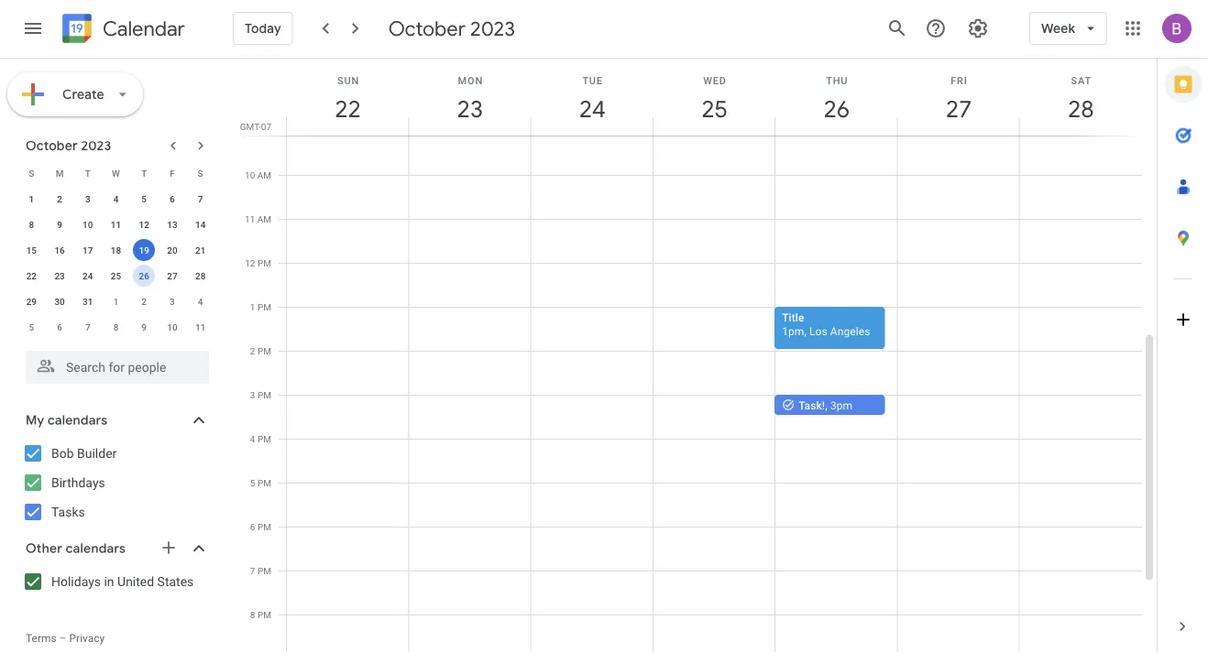 Task type: locate. For each thing, give the bounding box(es) containing it.
1 vertical spatial 24
[[83, 271, 93, 282]]

8 pm
[[250, 610, 271, 621]]

0 vertical spatial am
[[257, 126, 271, 137]]

27 down fri
[[945, 94, 971, 124]]

11
[[245, 214, 255, 225], [111, 219, 121, 230], [195, 322, 206, 333]]

row containing 29
[[17, 289, 215, 315]]

8
[[29, 219, 34, 230], [113, 322, 119, 333], [250, 610, 255, 621]]

0 horizontal spatial 10
[[83, 219, 93, 230]]

12 element
[[133, 214, 155, 236]]

pm up "8 pm"
[[258, 566, 271, 577]]

23 element
[[49, 265, 71, 287]]

24 down tue
[[578, 94, 605, 124]]

0 vertical spatial 9
[[250, 126, 255, 137]]

tab list
[[1158, 59, 1209, 602]]

25 down 18
[[111, 271, 121, 282]]

2 s from the left
[[198, 168, 203, 179]]

1 vertical spatial 5
[[29, 322, 34, 333]]

10 inside november 10 element
[[167, 322, 178, 333]]

1 vertical spatial october 2023
[[26, 138, 111, 154]]

7 up the 14 element
[[198, 194, 203, 205]]

1 vertical spatial 7
[[85, 322, 90, 333]]

22 down sun
[[334, 94, 360, 124]]

9
[[250, 126, 255, 137], [57, 219, 62, 230], [142, 322, 147, 333]]

october 2023 up "m"
[[26, 138, 111, 154]]

28 inside 28 element
[[195, 271, 206, 282]]

8 down november 1 element on the top left of the page
[[113, 322, 119, 333]]

26 cell
[[130, 263, 158, 289]]

pm up 3 pm
[[258, 346, 271, 357]]

22 down '15'
[[26, 271, 37, 282]]

1 vertical spatial 10
[[83, 219, 93, 230]]

october up mon
[[389, 16, 466, 41]]

1 vertical spatial 22
[[26, 271, 37, 282]]

27 inside column header
[[945, 94, 971, 124]]

5 for november 5 element
[[29, 322, 34, 333]]

am for 11 am
[[257, 214, 271, 225]]

pm for 2 pm
[[258, 346, 271, 357]]

0 horizontal spatial 11
[[111, 219, 121, 230]]

task! , 3pm
[[799, 399, 853, 412]]

26 link
[[816, 88, 858, 130]]

1 horizontal spatial 11
[[195, 322, 206, 333]]

22 inside row group
[[26, 271, 37, 282]]

24 inside column header
[[578, 94, 605, 124]]

10 inside 'grid'
[[245, 170, 255, 181]]

t left f
[[141, 168, 147, 179]]

19, today element
[[133, 239, 155, 261]]

0 vertical spatial 8
[[29, 219, 34, 230]]

calendars inside other calendars dropdown button
[[66, 541, 126, 558]]

november 3 element
[[161, 291, 183, 313]]

1 am from the top
[[257, 126, 271, 137]]

1 horizontal spatial s
[[198, 168, 203, 179]]

23 down 16
[[54, 271, 65, 282]]

calendars up in
[[66, 541, 126, 558]]

0 vertical spatial 4
[[113, 194, 119, 205]]

3pm
[[831, 399, 853, 412]]

2 up november 9 element
[[142, 296, 147, 307]]

sun 22
[[334, 75, 360, 124]]

calendar
[[103, 16, 185, 42]]

states
[[157, 575, 194, 590]]

28 down 21
[[195, 271, 206, 282]]

am up 10 am
[[257, 126, 271, 137]]

4 row from the top
[[17, 238, 215, 263]]

2 down "m"
[[57, 194, 62, 205]]

row up 11 element
[[17, 160, 215, 186]]

1 horizontal spatial 3
[[170, 296, 175, 307]]

12 pm
[[245, 258, 271, 269]]

29 element
[[20, 291, 43, 313]]

t left the w
[[85, 168, 91, 179]]

1 vertical spatial 25
[[111, 271, 121, 282]]

9 inside 'grid'
[[250, 126, 255, 137]]

calendar heading
[[99, 16, 185, 42]]

1 down 25 element
[[113, 296, 119, 307]]

23 link
[[449, 88, 492, 130]]

task!
[[799, 399, 826, 412]]

27 column header
[[897, 59, 1021, 136]]

26 inside 26 column header
[[823, 94, 849, 124]]

birthdays
[[51, 476, 105, 491]]

0 horizontal spatial 22
[[26, 271, 37, 282]]

22 column header
[[286, 59, 409, 136]]

0 horizontal spatial t
[[85, 168, 91, 179]]

, left 3pm
[[826, 399, 828, 412]]

0 vertical spatial 5
[[142, 194, 147, 205]]

30
[[54, 296, 65, 307]]

22 element
[[20, 265, 43, 287]]

28 element
[[190, 265, 212, 287]]

thu
[[826, 75, 849, 86]]

1 inside november 1 element
[[113, 296, 119, 307]]

1 horizontal spatial 4
[[198, 296, 203, 307]]

1 horizontal spatial 12
[[245, 258, 255, 269]]

0 vertical spatial 2
[[57, 194, 62, 205]]

0 vertical spatial october 2023
[[389, 16, 515, 41]]

1 t from the left
[[85, 168, 91, 179]]

1pm
[[782, 325, 805, 338]]

10 up 11 am
[[245, 170, 255, 181]]

1 vertical spatial 6
[[57, 322, 62, 333]]

5 up 6 pm
[[250, 478, 255, 489]]

10
[[245, 170, 255, 181], [83, 219, 93, 230], [167, 322, 178, 333]]

settings menu image
[[968, 17, 990, 39]]

november 1 element
[[105, 291, 127, 313]]

25
[[701, 94, 727, 124], [111, 271, 121, 282]]

0 vertical spatial 7
[[198, 194, 203, 205]]

10 up 17
[[83, 219, 93, 230]]

5 down 29 element
[[29, 322, 34, 333]]

0 horizontal spatial october 2023
[[26, 138, 111, 154]]

november 5 element
[[20, 316, 43, 338]]

angeles
[[831, 325, 871, 338]]

8 for november 8 element
[[113, 322, 119, 333]]

row up november 1 element on the top left of the page
[[17, 263, 215, 289]]

0 vertical spatial calendars
[[48, 413, 108, 429]]

november 8 element
[[105, 316, 127, 338]]

0 vertical spatial 28
[[1067, 94, 1094, 124]]

3 am from the top
[[257, 214, 271, 225]]

18
[[111, 245, 121, 256]]

0 vertical spatial 22
[[334, 94, 360, 124]]

0 horizontal spatial ,
[[805, 325, 807, 338]]

2 horizontal spatial 1
[[250, 302, 255, 313]]

3 up 10 element
[[85, 194, 90, 205]]

0 vertical spatial ,
[[805, 325, 807, 338]]

title
[[782, 311, 805, 324]]

2 horizontal spatial 6
[[250, 522, 255, 533]]

1 vertical spatial 26
[[139, 271, 149, 282]]

26 down thu
[[823, 94, 849, 124]]

bob
[[51, 446, 74, 461]]

0 horizontal spatial 3
[[85, 194, 90, 205]]

23 inside row group
[[54, 271, 65, 282]]

4 down 3 pm
[[250, 434, 255, 445]]

row down the w
[[17, 186, 215, 212]]

0 vertical spatial 2023
[[471, 16, 515, 41]]

row up 18 'element'
[[17, 212, 215, 238]]

2 vertical spatial 9
[[142, 322, 147, 333]]

14
[[195, 219, 206, 230]]

10 for november 10 element
[[167, 322, 178, 333]]

1 horizontal spatial ,
[[826, 399, 828, 412]]

2 horizontal spatial 9
[[250, 126, 255, 137]]

24 element
[[77, 265, 99, 287]]

s right f
[[198, 168, 203, 179]]

2 for 2 pm
[[250, 346, 255, 357]]

october 2023 grid
[[17, 160, 215, 340]]

grid
[[235, 59, 1157, 654]]

1 vertical spatial 23
[[54, 271, 65, 282]]

1 horizontal spatial 22
[[334, 94, 360, 124]]

10 for 10 element
[[83, 219, 93, 230]]

sat 28
[[1067, 75, 1094, 124]]

october 2023 up mon
[[389, 16, 515, 41]]

0 horizontal spatial 2
[[57, 194, 62, 205]]

2 horizontal spatial 10
[[245, 170, 255, 181]]

1 vertical spatial am
[[257, 170, 271, 181]]

2
[[57, 194, 62, 205], [142, 296, 147, 307], [250, 346, 255, 357]]

2 horizontal spatial 5
[[250, 478, 255, 489]]

2 horizontal spatial 4
[[250, 434, 255, 445]]

12 up 19
[[139, 219, 149, 230]]

20 element
[[161, 239, 183, 261]]

8 up 15 element
[[29, 219, 34, 230]]

my
[[26, 413, 44, 429]]

1 vertical spatial 28
[[195, 271, 206, 282]]

3 up november 10 element
[[170, 296, 175, 307]]

add other calendars image
[[160, 539, 178, 558]]

8 for 8 pm
[[250, 610, 255, 621]]

6 pm from the top
[[258, 478, 271, 489]]

other
[[26, 541, 63, 558]]

pm
[[258, 258, 271, 269], [258, 302, 271, 313], [258, 346, 271, 357], [258, 390, 271, 401], [258, 434, 271, 445], [258, 478, 271, 489], [258, 522, 271, 533], [258, 566, 271, 577], [258, 610, 271, 621]]

8 pm from the top
[[258, 566, 271, 577]]

1 vertical spatial 9
[[57, 219, 62, 230]]

today button
[[233, 6, 293, 50]]

0 vertical spatial 10
[[245, 170, 255, 181]]

4 inside 'element'
[[198, 296, 203, 307]]

pm for 8 pm
[[258, 610, 271, 621]]

9 up 16 element
[[57, 219, 62, 230]]

4 pm from the top
[[258, 390, 271, 401]]

2 horizontal spatial 3
[[250, 390, 255, 401]]

1 horizontal spatial 23
[[456, 94, 482, 124]]

7 pm
[[250, 566, 271, 577]]

9 down 'november 2' element
[[142, 322, 147, 333]]

calendars for other calendars
[[66, 541, 126, 558]]

1 horizontal spatial 10
[[167, 322, 178, 333]]

pm up 2 pm
[[258, 302, 271, 313]]

, left los
[[805, 325, 807, 338]]

2 horizontal spatial 7
[[250, 566, 255, 577]]

9 left 07
[[250, 126, 255, 137]]

am up 12 pm
[[257, 214, 271, 225]]

f
[[170, 168, 175, 179]]

row containing 1
[[17, 186, 215, 212]]

0 horizontal spatial 25
[[111, 271, 121, 282]]

2 up 3 pm
[[250, 346, 255, 357]]

11 inside november 11 element
[[195, 322, 206, 333]]

None search field
[[0, 344, 227, 384]]

23 column header
[[408, 59, 532, 136]]

5 for 5 pm
[[250, 478, 255, 489]]

2 inside 'november 2' element
[[142, 296, 147, 307]]

0 horizontal spatial 27
[[167, 271, 178, 282]]

1 horizontal spatial t
[[141, 168, 147, 179]]

2 horizontal spatial 2
[[250, 346, 255, 357]]

11 for 11 am
[[245, 214, 255, 225]]

row down 25 element
[[17, 289, 215, 315]]

26 inside 26 element
[[139, 271, 149, 282]]

31
[[83, 296, 93, 307]]

7 for 7 pm
[[250, 566, 255, 577]]

october up "m"
[[26, 138, 78, 154]]

los
[[810, 325, 828, 338]]

1 row from the top
[[17, 160, 215, 186]]

6
[[170, 194, 175, 205], [57, 322, 62, 333], [250, 522, 255, 533]]

october
[[389, 16, 466, 41], [26, 138, 78, 154]]

27 down 20
[[167, 271, 178, 282]]

row containing 15
[[17, 238, 215, 263]]

2 horizontal spatial 11
[[245, 214, 255, 225]]

21 element
[[190, 239, 212, 261]]

12 inside 'grid'
[[245, 258, 255, 269]]

9 pm from the top
[[258, 610, 271, 621]]

25 down wed
[[701, 94, 727, 124]]

1 vertical spatial 12
[[245, 258, 255, 269]]

25 element
[[105, 265, 127, 287]]

4 down 28 element
[[198, 296, 203, 307]]

11 down 10 am
[[245, 214, 255, 225]]

pm for 12 pm
[[258, 258, 271, 269]]

5 pm from the top
[[258, 434, 271, 445]]

2 vertical spatial 5
[[250, 478, 255, 489]]

calendars inside my calendars dropdown button
[[48, 413, 108, 429]]

pm up 4 pm
[[258, 390, 271, 401]]

calendars
[[48, 413, 108, 429], [66, 541, 126, 558]]

1 up 15 element
[[29, 194, 34, 205]]

3
[[85, 194, 90, 205], [170, 296, 175, 307], [250, 390, 255, 401]]

6 down '30' element
[[57, 322, 62, 333]]

2 horizontal spatial 8
[[250, 610, 255, 621]]

12 inside "element"
[[139, 219, 149, 230]]

22
[[334, 94, 360, 124], [26, 271, 37, 282]]

28 down sat
[[1067, 94, 1094, 124]]

26
[[823, 94, 849, 124], [139, 271, 149, 282]]

s
[[29, 168, 34, 179], [198, 168, 203, 179]]

13 element
[[161, 214, 183, 236]]

3 pm from the top
[[258, 346, 271, 357]]

1 vertical spatial 3
[[170, 296, 175, 307]]

other calendars
[[26, 541, 126, 558]]

1 vertical spatial 8
[[113, 322, 119, 333]]

1 down 12 pm
[[250, 302, 255, 313]]

2 vertical spatial 6
[[250, 522, 255, 533]]

1 horizontal spatial 9
[[142, 322, 147, 333]]

1 pm from the top
[[258, 258, 271, 269]]

mon
[[458, 75, 483, 86]]

7 down 6 pm
[[250, 566, 255, 577]]

am for 9 am
[[257, 126, 271, 137]]

2023 up mon
[[471, 16, 515, 41]]

2 row from the top
[[17, 186, 215, 212]]

7 pm from the top
[[258, 522, 271, 533]]

10 down november 3 element
[[167, 322, 178, 333]]

w
[[112, 168, 120, 179]]

1 vertical spatial 2
[[142, 296, 147, 307]]

am
[[257, 126, 271, 137], [257, 170, 271, 181], [257, 214, 271, 225]]

11 up 18
[[111, 219, 121, 230]]

27
[[945, 94, 971, 124], [167, 271, 178, 282]]

privacy link
[[69, 633, 105, 646]]

28
[[1067, 94, 1094, 124], [195, 271, 206, 282]]

1 vertical spatial october
[[26, 138, 78, 154]]

27 inside row
[[167, 271, 178, 282]]

1 horizontal spatial 2023
[[471, 16, 515, 41]]

row down november 1 element on the top left of the page
[[17, 315, 215, 340]]

12 down 11 am
[[245, 258, 255, 269]]

12
[[139, 219, 149, 230], [245, 258, 255, 269]]

14 element
[[190, 214, 212, 236]]

grid containing 22
[[235, 59, 1157, 654]]

11 inside 11 element
[[111, 219, 121, 230]]

terms – privacy
[[26, 633, 105, 646]]

24 column header
[[531, 59, 654, 136]]

thu 26
[[823, 75, 849, 124]]

1
[[29, 194, 34, 205], [113, 296, 119, 307], [250, 302, 255, 313]]

1 horizontal spatial 2
[[142, 296, 147, 307]]

0 horizontal spatial s
[[29, 168, 34, 179]]

3 for november 3 element
[[170, 296, 175, 307]]

7 for november 7 element
[[85, 322, 90, 333]]

17 element
[[77, 239, 99, 261]]

2 am from the top
[[257, 170, 271, 181]]

2023 down create
[[81, 138, 111, 154]]

1 horizontal spatial 27
[[945, 94, 971, 124]]

privacy
[[69, 633, 105, 646]]

0 vertical spatial 12
[[139, 219, 149, 230]]

4 for 4 pm
[[250, 434, 255, 445]]

1 horizontal spatial 24
[[578, 94, 605, 124]]

10 inside 10 element
[[83, 219, 93, 230]]

23 down mon
[[456, 94, 482, 124]]

6 up 7 pm
[[250, 522, 255, 533]]

25 column header
[[653, 59, 776, 136]]

6 row from the top
[[17, 289, 215, 315]]

23
[[456, 94, 482, 124], [54, 271, 65, 282]]

s left "m"
[[29, 168, 34, 179]]

0 vertical spatial 25
[[701, 94, 727, 124]]

26 down 19
[[139, 271, 149, 282]]

1 vertical spatial 4
[[198, 296, 203, 307]]

holidays
[[51, 575, 101, 590]]

pm down 3 pm
[[258, 434, 271, 445]]

my calendars list
[[4, 439, 227, 527]]

main drawer image
[[22, 17, 44, 39]]

0 horizontal spatial 12
[[139, 219, 149, 230]]

7 down 31 element
[[85, 322, 90, 333]]

4 pm
[[250, 434, 271, 445]]

pm up 6 pm
[[258, 478, 271, 489]]

12 for 12
[[139, 219, 149, 230]]

7
[[198, 194, 203, 205], [85, 322, 90, 333], [250, 566, 255, 577]]

pm up 1 pm
[[258, 258, 271, 269]]

november 4 element
[[190, 291, 212, 313]]

pm up 7 pm
[[258, 522, 271, 533]]

1 horizontal spatial 26
[[823, 94, 849, 124]]

1 horizontal spatial 8
[[113, 322, 119, 333]]

11 for 11 element
[[111, 219, 121, 230]]

Search for people text field
[[37, 351, 198, 384]]

2 vertical spatial 10
[[167, 322, 178, 333]]

23 inside mon 23
[[456, 94, 482, 124]]

0 horizontal spatial 24
[[83, 271, 93, 282]]

pm for 1 pm
[[258, 302, 271, 313]]

3 up 4 pm
[[250, 390, 255, 401]]

1 horizontal spatial 1
[[113, 296, 119, 307]]

row group
[[17, 186, 215, 340]]

0 horizontal spatial 4
[[113, 194, 119, 205]]

2 vertical spatial 8
[[250, 610, 255, 621]]

tue 24
[[578, 75, 605, 124]]

3 row from the top
[[17, 212, 215, 238]]

0 horizontal spatial 5
[[29, 322, 34, 333]]

0 horizontal spatial 7
[[85, 322, 90, 333]]

am down '9 am'
[[257, 170, 271, 181]]

row
[[17, 160, 215, 186], [17, 186, 215, 212], [17, 212, 215, 238], [17, 238, 215, 263], [17, 263, 215, 289], [17, 289, 215, 315], [17, 315, 215, 340]]

4 up 11 element
[[113, 194, 119, 205]]

today
[[245, 20, 281, 37]]

pm for 6 pm
[[258, 522, 271, 533]]

november 7 element
[[77, 316, 99, 338]]

2 vertical spatial 2
[[250, 346, 255, 357]]

row up 25 element
[[17, 238, 215, 263]]

27 link
[[938, 88, 980, 130]]

1 horizontal spatial 7
[[198, 194, 203, 205]]

3 for 3 pm
[[250, 390, 255, 401]]

1 vertical spatial 27
[[167, 271, 178, 282]]

2 pm from the top
[[258, 302, 271, 313]]

7 row from the top
[[17, 315, 215, 340]]

calendars up bob builder
[[48, 413, 108, 429]]

0 horizontal spatial 28
[[195, 271, 206, 282]]

3 pm
[[250, 390, 271, 401]]

24 up 31
[[83, 271, 93, 282]]

0 horizontal spatial 23
[[54, 271, 65, 282]]

6 down f
[[170, 194, 175, 205]]

9 for 9 am
[[250, 126, 255, 137]]

1 vertical spatial calendars
[[66, 541, 126, 558]]

in
[[104, 575, 114, 590]]

pm down 7 pm
[[258, 610, 271, 621]]

11 for november 11 element
[[195, 322, 206, 333]]

t
[[85, 168, 91, 179], [141, 168, 147, 179]]

0 horizontal spatial 2023
[[81, 138, 111, 154]]

8 down 7 pm
[[250, 610, 255, 621]]

5 up 12 "element" in the left top of the page
[[142, 194, 147, 205]]

2 vertical spatial am
[[257, 214, 271, 225]]

1 horizontal spatial 25
[[701, 94, 727, 124]]

0 horizontal spatial 9
[[57, 219, 62, 230]]

5 row from the top
[[17, 263, 215, 289]]

other calendars button
[[4, 535, 227, 564]]

0 vertical spatial 23
[[456, 94, 482, 124]]

calendars for my calendars
[[48, 413, 108, 429]]

11 down november 4 'element'
[[195, 322, 206, 333]]



Task type: describe. For each thing, give the bounding box(es) containing it.
2 for 'november 2' element
[[142, 296, 147, 307]]

20
[[167, 245, 178, 256]]

9 am
[[250, 126, 271, 137]]

row containing 5
[[17, 315, 215, 340]]

11 am
[[245, 214, 271, 225]]

row containing 8
[[17, 212, 215, 238]]

m
[[56, 168, 64, 179]]

builder
[[77, 446, 117, 461]]

november 2 element
[[133, 291, 155, 313]]

row containing s
[[17, 160, 215, 186]]

create
[[62, 86, 104, 103]]

24 inside october 2023 grid
[[83, 271, 93, 282]]

6 for 6 pm
[[250, 522, 255, 533]]

22 link
[[327, 88, 369, 130]]

26 element
[[133, 265, 155, 287]]

24 link
[[572, 88, 614, 130]]

1 for november 1 element on the top left of the page
[[113, 296, 119, 307]]

1 for 1 pm
[[250, 302, 255, 313]]

november 11 element
[[190, 316, 212, 338]]

25 inside october 2023 grid
[[111, 271, 121, 282]]

support image
[[925, 17, 947, 39]]

calendar element
[[59, 10, 185, 50]]

row containing 22
[[17, 263, 215, 289]]

6 for november 6 element
[[57, 322, 62, 333]]

18 element
[[105, 239, 127, 261]]

22 inside column header
[[334, 94, 360, 124]]

am for 10 am
[[257, 170, 271, 181]]

0 vertical spatial 6
[[170, 194, 175, 205]]

gmt-
[[240, 121, 261, 132]]

16
[[54, 245, 65, 256]]

wed
[[704, 75, 727, 86]]

2 pm
[[250, 346, 271, 357]]

10 am
[[245, 170, 271, 181]]

week
[[1042, 20, 1076, 37]]

6 pm
[[250, 522, 271, 533]]

1 s from the left
[[29, 168, 34, 179]]

mon 23
[[456, 75, 483, 124]]

week button
[[1030, 6, 1108, 50]]

25 link
[[694, 88, 736, 130]]

19
[[139, 245, 149, 256]]

13
[[167, 219, 178, 230]]

terms
[[26, 633, 57, 646]]

november 10 element
[[161, 316, 183, 338]]

0 vertical spatial 3
[[85, 194, 90, 205]]

tasks
[[51, 505, 85, 520]]

28 inside 28 column header
[[1067, 94, 1094, 124]]

fri
[[951, 75, 968, 86]]

november 9 element
[[133, 316, 155, 338]]

november 6 element
[[49, 316, 71, 338]]

0 horizontal spatial 1
[[29, 194, 34, 205]]

11 element
[[105, 214, 127, 236]]

9 for november 9 element
[[142, 322, 147, 333]]

pm for 5 pm
[[258, 478, 271, 489]]

1 pm
[[250, 302, 271, 313]]

10 element
[[77, 214, 99, 236]]

15 element
[[20, 239, 43, 261]]

row group containing 1
[[17, 186, 215, 340]]

16 element
[[49, 239, 71, 261]]

gmt-07
[[240, 121, 271, 132]]

united
[[117, 575, 154, 590]]

title 1pm , los angeles
[[782, 311, 871, 338]]

1 horizontal spatial october
[[389, 16, 466, 41]]

pm for 4 pm
[[258, 434, 271, 445]]

create button
[[7, 72, 143, 116]]

0 horizontal spatial 8
[[29, 219, 34, 230]]

31 element
[[77, 291, 99, 313]]

19 cell
[[130, 238, 158, 263]]

25 inside wed 25
[[701, 94, 727, 124]]

5 pm
[[250, 478, 271, 489]]

21
[[195, 245, 206, 256]]

, inside the title 1pm , los angeles
[[805, 325, 807, 338]]

26 column header
[[775, 59, 898, 136]]

1 horizontal spatial 5
[[142, 194, 147, 205]]

terms link
[[26, 633, 57, 646]]

17
[[83, 245, 93, 256]]

10 for 10 am
[[245, 170, 255, 181]]

wed 25
[[701, 75, 727, 124]]

pm for 3 pm
[[258, 390, 271, 401]]

27 element
[[161, 265, 183, 287]]

sun
[[338, 75, 360, 86]]

fri 27
[[945, 75, 971, 124]]

2 t from the left
[[141, 168, 147, 179]]

12 for 12 pm
[[245, 258, 255, 269]]

pm for 7 pm
[[258, 566, 271, 577]]

holidays in united states
[[51, 575, 194, 590]]

28 link
[[1061, 88, 1103, 130]]

0 horizontal spatial october
[[26, 138, 78, 154]]

sat
[[1072, 75, 1092, 86]]

15
[[26, 245, 37, 256]]

4 for november 4 'element'
[[198, 296, 203, 307]]

tue
[[583, 75, 603, 86]]

29
[[26, 296, 37, 307]]

bob builder
[[51, 446, 117, 461]]

07
[[261, 121, 271, 132]]

30 element
[[49, 291, 71, 313]]

–
[[59, 633, 67, 646]]

my calendars
[[26, 413, 108, 429]]

my calendars button
[[4, 406, 227, 436]]

28 column header
[[1020, 59, 1143, 136]]



Task type: vqa. For each thing, say whether or not it's contained in the screenshot.


